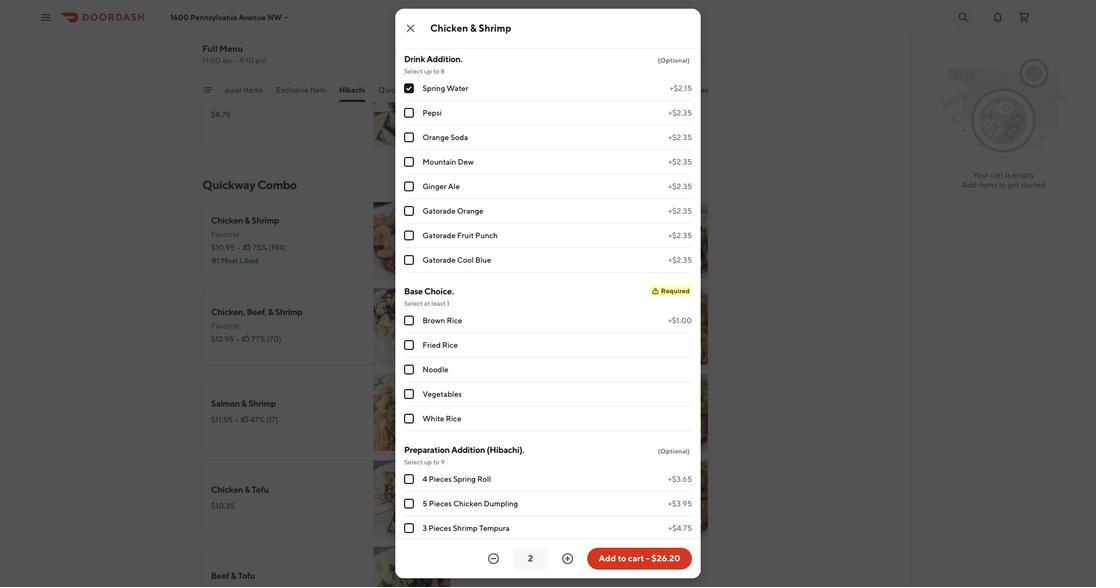 Task type: vqa. For each thing, say whether or not it's contained in the screenshot.
Chicken associated with Chicken & Tofu
yes



Task type: describe. For each thing, give the bounding box(es) containing it.
White Rice checkbox
[[404, 414, 414, 424]]

gatorade for gatorade cool blue
[[423, 256, 456, 264]]

(70)
[[267, 335, 281, 344]]

preparation addition (hibachi). group
[[404, 444, 692, 587]]

$11.05 •
[[468, 421, 496, 430]]

Fried Rice checkbox
[[404, 340, 414, 350]]

$10.95 for 70%
[[468, 243, 493, 252]]

chicken & shrimp favorite.
[[211, 215, 279, 239]]

brown rice
[[423, 316, 462, 325]]

gatorade cool blue
[[423, 256, 491, 264]]

add for beef & salmon
[[680, 518, 695, 527]]

your cart is empty add items to get started
[[962, 171, 1045, 189]]

0 horizontal spatial quickway
[[202, 178, 255, 192]]

shrimp for salmon & shrimp
[[248, 399, 276, 409]]

shrimp inside chicken, beef, & shrimp favorite.
[[275, 307, 303, 317]]

& for beef & salmon
[[488, 485, 494, 495]]

- inside full menu 11:00 am - 9:10 pm
[[234, 56, 238, 65]]

exclusive
[[276, 86, 309, 94]]

bento
[[453, 86, 475, 94]]

liked
[[239, 256, 258, 265]]

gatorade for gatorade fruit punch
[[423, 231, 456, 240]]

& for beef & tofu
[[231, 571, 236, 581]]

9
[[441, 458, 445, 466]]

add button for beef
[[416, 36, 444, 53]]

water
[[447, 84, 468, 93]]

chicken for chicken & shrimp
[[430, 22, 468, 34]]

47%
[[250, 416, 265, 424]]

• for 77%
[[236, 335, 239, 344]]

close chicken & shrimp image
[[404, 22, 417, 35]]

pieces for 5
[[429, 500, 452, 508]]

spring water
[[423, 84, 468, 93]]

to inside drink addition. select up to 8
[[433, 67, 439, 75]]

preparation addition (hibachi). select up to 9
[[404, 445, 524, 466]]

+$3.65
[[668, 475, 692, 484]]

up inside drink addition. select up to 8
[[424, 67, 432, 75]]

$10.95 • for 68% (45)
[[468, 329, 498, 338]]

Noodle checkbox
[[404, 365, 414, 375]]

tofu for beef & tofu
[[238, 571, 255, 581]]

am
[[222, 56, 233, 65]]

add button for chicken & tofu
[[416, 514, 444, 531]]

least
[[431, 299, 446, 308]]

tempura
[[479, 524, 510, 533]]

chicken for chicken & beef
[[468, 226, 500, 237]]

beef & tofu image
[[374, 546, 451, 587]]

$10.95 • for 75% (194)
[[211, 243, 241, 252]]

add for $10.95
[[680, 346, 695, 354]]

fried
[[423, 341, 441, 350]]

(45)
[[527, 329, 541, 338]]

#1 most liked
[[211, 256, 258, 265]]

+$3.95
[[668, 500, 692, 508]]

4
[[423, 475, 427, 484]]

decrease quantity by 1 image
[[487, 552, 500, 565]]

9:10
[[239, 56, 254, 65]]

rice for white rice
[[446, 414, 461, 423]]

white rice
[[423, 414, 461, 423]]

0 horizontal spatial combo
[[257, 178, 297, 192]]

$10.65
[[468, 29, 493, 38]]

chicken,
[[211, 307, 245, 317]]

+$2.35 for soda
[[668, 133, 692, 142]]

quickway combo button
[[378, 85, 440, 102]]

beef image
[[374, 0, 451, 60]]

choice.
[[424, 286, 454, 297]]

beef & salmon
[[468, 485, 524, 495]]

5
[[423, 500, 427, 508]]

to inside button
[[618, 553, 626, 564]]

fried rice
[[423, 341, 458, 350]]

spring inside drink addition. group
[[423, 84, 445, 93]]

bento box button
[[453, 85, 490, 102]]

favorite. inside chicken & shrimp favorite.
[[211, 230, 241, 239]]

63% (11)
[[508, 421, 536, 430]]

beef for beef & tofu
[[211, 571, 229, 581]]

70% (78)
[[510, 243, 540, 252]]

chicken for chicken & shrimp favorite.
[[211, 215, 243, 226]]

• for 47%
[[235, 416, 238, 424]]

1
[[447, 299, 449, 308]]

77%
[[251, 335, 265, 344]]

ginger ale
[[423, 182, 460, 191]]

drinks & sauces button
[[654, 85, 709, 102]]

70%
[[510, 243, 525, 252]]

+$2.15
[[670, 84, 692, 93]]

served with mixed vegetable.
[[468, 408, 570, 417]]

add to cart - $26.20 button
[[587, 548, 692, 570]]

add button for beef & salmon
[[674, 514, 702, 531]]

0 vertical spatial tofu
[[211, 93, 228, 104]]

chicken & beef
[[468, 226, 527, 237]]

beef & tofu
[[211, 571, 255, 581]]

add button for chicken & beef
[[674, 255, 702, 273]]

punch
[[475, 231, 498, 240]]

(78)
[[527, 243, 540, 252]]

• for 68%
[[495, 329, 498, 338]]

pennsylvania
[[190, 13, 237, 22]]

orange soda
[[423, 133, 468, 142]]

select for drink
[[404, 67, 423, 75]]

sauces
[[684, 86, 709, 94]]

favorite. inside chicken, beef, & shrimp favorite.
[[211, 322, 241, 330]]

add for beef
[[423, 40, 438, 49]]

most
[[221, 256, 238, 265]]

beef for beef & salmon
[[468, 485, 487, 495]]

(optional) for preparation addition (hibachi).
[[658, 447, 690, 455]]

add for chicken & tofu
[[423, 518, 438, 527]]

add button for chicken, beef, & shrimp
[[416, 341, 444, 359]]

salmon & shrimp image
[[374, 374, 451, 452]]

noodle
[[423, 365, 448, 374]]

cart inside your cart is empty add items to get started
[[990, 171, 1004, 179]]

full
[[202, 44, 218, 54]]

add for tofu
[[423, 127, 438, 135]]

drink
[[404, 54, 425, 64]]

notification bell image
[[991, 11, 1004, 24]]

(194)
[[269, 243, 286, 252]]

beef,
[[247, 307, 266, 317]]

$10.95 for 75%
[[211, 243, 235, 252]]

items
[[244, 86, 263, 94]]

47% (17)
[[250, 416, 278, 424]]

$12.95 •
[[211, 335, 239, 344]]

0 horizontal spatial orange
[[423, 133, 449, 142]]

$9.95
[[211, 24, 231, 33]]

pm
[[256, 56, 267, 65]]

dew
[[458, 158, 474, 166]]

beef for beef
[[211, 7, 229, 17]]

addition.
[[427, 54, 462, 64]]

$8.75
[[211, 110, 231, 119]]

gatorade for gatorade orange
[[423, 207, 456, 215]]

base choice. group
[[404, 286, 692, 431]]

full menu 11:00 am - 9:10 pm
[[202, 44, 267, 65]]

add button for salmon
[[674, 36, 702, 53]]

pieces for 4
[[429, 475, 452, 484]]

shrimp for chicken & shrimp
[[479, 22, 511, 34]]

+$2.35 for cool
[[668, 256, 692, 264]]

chicken, beef, & shrimp favorite.
[[211, 307, 303, 330]]

& for chicken & beef
[[502, 226, 507, 237]]

$11.05
[[468, 421, 491, 430]]

Current quantity is 2 number field
[[520, 553, 541, 565]]

with
[[494, 408, 510, 417]]

$26.20
[[651, 553, 681, 564]]

chicken & shrimp
[[430, 22, 511, 34]]

8
[[441, 67, 445, 75]]

chicken & beef image
[[631, 202, 708, 279]]

blue
[[475, 256, 491, 264]]

1 +$2.35 from the top
[[668, 109, 692, 117]]

soda
[[451, 133, 468, 142]]

4 pieces spring roll
[[423, 475, 491, 484]]



Task type: locate. For each thing, give the bounding box(es) containing it.
rice right white
[[446, 414, 461, 423]]

2 vertical spatial salmon
[[495, 485, 524, 495]]

$10.95 •
[[211, 243, 241, 252], [468, 243, 498, 252], [468, 329, 498, 338]]

items
[[978, 180, 997, 189]]

chicken & shrimp image
[[374, 202, 451, 279]]

add up drink addition. select up to 8
[[423, 40, 438, 49]]

add button down 5
[[416, 514, 444, 531]]

add inside add to cart - $26.20 button
[[599, 553, 616, 564]]

2 vertical spatial pieces
[[428, 524, 451, 533]]

(hibachi).
[[487, 445, 524, 455]]

(optional) inside preparation addition (hibachi). group
[[658, 447, 690, 455]]

roll
[[477, 475, 491, 484]]

Vegetables checkbox
[[404, 389, 414, 399]]

& inside chicken, beef, & shrimp favorite.
[[268, 307, 273, 317]]

favorite. up $12.95 •
[[211, 322, 241, 330]]

Item Search search field
[[551, 51, 700, 63]]

spring down 8
[[423, 84, 445, 93]]

add down +$3.95
[[680, 518, 695, 527]]

pieces for 3
[[428, 524, 451, 533]]

& for chicken & tofu
[[245, 485, 250, 495]]

fruit
[[457, 231, 474, 240]]

up down 'preparation'
[[424, 458, 432, 466]]

exclusive item
[[276, 86, 326, 94]]

None checkbox
[[404, 157, 414, 167], [404, 206, 414, 216], [404, 231, 414, 240], [404, 316, 414, 326], [404, 474, 414, 484], [404, 499, 414, 509], [404, 523, 414, 533], [404, 157, 414, 167], [404, 206, 414, 216], [404, 231, 414, 240], [404, 316, 414, 326], [404, 474, 414, 484], [404, 499, 414, 509], [404, 523, 414, 533]]

popular items button
[[215, 85, 263, 102]]

add button for $10.95
[[674, 341, 702, 359]]

$12.95
[[211, 335, 234, 344]]

(optional) up +$2.15
[[658, 56, 690, 64]]

• for 64%
[[234, 24, 237, 33]]

add up +$2.15
[[680, 40, 695, 49]]

1 vertical spatial rice
[[442, 341, 458, 350]]

(optional) for drink addition.
[[658, 56, 690, 64]]

1 vertical spatial spring
[[453, 475, 476, 484]]

ginger
[[423, 182, 447, 191]]

spring
[[423, 84, 445, 93], [453, 475, 476, 484]]

at
[[424, 299, 430, 308]]

• left 68%
[[495, 329, 498, 338]]

drink addition. group
[[404, 53, 692, 273]]

up left 8
[[424, 67, 432, 75]]

orange up fruit
[[457, 207, 484, 215]]

select down drink
[[404, 67, 423, 75]]

hibachi
[[339, 86, 365, 94]]

add down your
[[962, 180, 977, 189]]

add to cart - $26.20
[[599, 553, 681, 564]]

gatorade
[[423, 207, 456, 215], [423, 231, 456, 240], [423, 256, 456, 264]]

- inside button
[[646, 553, 650, 564]]

eight
[[468, 16, 487, 25]]

gatorade fruit punch
[[423, 231, 498, 240]]

0 items, open order cart image
[[1018, 11, 1031, 24]]

chicken & shrimp dialog
[[395, 0, 701, 587]]

1 vertical spatial cart
[[628, 553, 644, 564]]

0 vertical spatial -
[[234, 56, 238, 65]]

+$2.35 for ale
[[668, 182, 692, 191]]

preparation
[[404, 445, 450, 455]]

avenue
[[239, 13, 266, 22]]

white
[[423, 414, 444, 423]]

0 vertical spatial favorite.
[[211, 230, 241, 239]]

+$4.75
[[668, 524, 692, 533]]

2 vertical spatial tofu
[[238, 571, 255, 581]]

None checkbox
[[404, 83, 414, 93], [404, 108, 414, 118], [404, 133, 414, 142], [404, 182, 414, 191], [404, 255, 414, 265], [404, 83, 414, 93], [404, 108, 414, 118], [404, 133, 414, 142], [404, 182, 414, 191], [404, 255, 414, 265]]

$10.95 • for 70% (78)
[[468, 243, 498, 252]]

add button down +$3.95
[[674, 514, 702, 531]]

select down 'preparation'
[[404, 458, 423, 466]]

- left $26.20
[[646, 553, 650, 564]]

• down 1600 pennsylvania avenue nw popup button
[[234, 24, 237, 33]]

1 select from the top
[[404, 67, 423, 75]]

• for 75%
[[237, 243, 241, 252]]

salmon for eight
[[468, 2, 497, 12]]

1 vertical spatial orange
[[457, 207, 484, 215]]

add inside your cart is empty add items to get started
[[962, 180, 977, 189]]

add button down +$1.00
[[674, 341, 702, 359]]

to left 8
[[433, 67, 439, 75]]

5 pieces chicken dumpling
[[423, 500, 518, 508]]

1 vertical spatial salmon
[[211, 399, 240, 409]]

pieces right 5
[[429, 500, 452, 508]]

select inside the base choice. select at least 1
[[404, 299, 423, 308]]

select
[[404, 67, 423, 75], [404, 299, 423, 308], [404, 458, 423, 466]]

drinks & sauces
[[654, 86, 709, 94]]

$11.95
[[468, 502, 490, 510]]

mountain dew
[[423, 158, 474, 166]]

0 vertical spatial spring
[[423, 84, 445, 93]]

combo inside quickway combo button
[[414, 86, 440, 94]]

to left $26.20
[[618, 553, 626, 564]]

68% (45)
[[510, 329, 541, 338]]

1 vertical spatial quickway combo
[[202, 178, 297, 192]]

cart left is
[[990, 171, 1004, 179]]

beef
[[211, 7, 229, 17], [509, 226, 527, 237], [468, 485, 487, 495], [211, 571, 229, 581]]

drinks
[[654, 86, 676, 94]]

spring left roll
[[453, 475, 476, 484]]

popular items
[[215, 86, 263, 94]]

cart inside add to cart - $26.20 button
[[628, 553, 644, 564]]

$10.95
[[211, 243, 235, 252], [468, 243, 493, 252], [468, 329, 493, 338]]

-
[[234, 56, 238, 65], [646, 553, 650, 564]]

(optional) inside drink addition. group
[[658, 56, 690, 64]]

orange left soda
[[423, 133, 449, 142]]

64%
[[249, 24, 264, 33]]

0 vertical spatial gatorade
[[423, 207, 456, 215]]

• down punch
[[495, 243, 498, 252]]

quickway down drink
[[378, 86, 413, 94]]

get
[[1008, 180, 1019, 189]]

required
[[661, 287, 690, 295]]

gatorade orange
[[423, 207, 484, 215]]

rice right the fried
[[442, 341, 458, 350]]

chicken & tofu image
[[374, 460, 451, 538]]

exclusive item button
[[276, 85, 326, 102]]

1 horizontal spatial quickway combo
[[378, 86, 440, 94]]

1 horizontal spatial cart
[[990, 171, 1004, 179]]

salmon for &
[[211, 399, 240, 409]]

3 pieces shrimp tempura
[[423, 524, 510, 533]]

chicken, beef, & shrimp image
[[374, 288, 451, 365]]

& for drinks & sauces
[[678, 86, 683, 94]]

1 horizontal spatial -
[[646, 553, 650, 564]]

rice down 1
[[447, 316, 462, 325]]

+$2.35
[[668, 109, 692, 117], [668, 133, 692, 142], [668, 158, 692, 166], [668, 182, 692, 191], [668, 207, 692, 215], [668, 231, 692, 240], [668, 256, 692, 264]]

$10.95 for 68%
[[468, 329, 493, 338]]

1 vertical spatial -
[[646, 553, 650, 564]]

0 vertical spatial up
[[424, 67, 432, 75]]

ale
[[448, 182, 460, 191]]

7 +$2.35 from the top
[[668, 256, 692, 264]]

quickway combo up chicken & shrimp favorite.
[[202, 178, 297, 192]]

2 select from the top
[[404, 299, 423, 308]]

dumpling
[[484, 500, 518, 508]]

pepsi
[[423, 109, 442, 117]]

1600 pennsylvania avenue nw
[[170, 13, 282, 22]]

up inside preparation addition (hibachi). select up to 9
[[424, 458, 432, 466]]

shrimp inside chicken & shrimp favorite.
[[252, 215, 279, 226]]

• for 63%
[[493, 421, 496, 430]]

cart left $26.20
[[628, 553, 644, 564]]

0 vertical spatial rice
[[447, 316, 462, 325]]

3 gatorade from the top
[[423, 256, 456, 264]]

& for chicken & shrimp
[[470, 22, 477, 34]]

1 vertical spatial (optional)
[[658, 447, 690, 455]]

2 (optional) from the top
[[658, 447, 690, 455]]

to
[[433, 67, 439, 75], [999, 180, 1006, 189], [433, 458, 439, 466], [618, 553, 626, 564]]

add down +$1.00
[[680, 346, 695, 354]]

$11.55 •
[[211, 416, 238, 424]]

cart
[[990, 171, 1004, 179], [628, 553, 644, 564]]

beef & salmon image
[[631, 460, 708, 538]]

& inside dialog
[[470, 22, 477, 34]]

pieces right 3
[[428, 524, 451, 533]]

1 vertical spatial quickway
[[202, 178, 255, 192]]

shrimp for 3 pieces shrimp tempura
[[453, 524, 478, 533]]

+$1.00
[[668, 316, 692, 325]]

2 vertical spatial select
[[404, 458, 423, 466]]

add up "required"
[[680, 260, 695, 268]]

salmon & shrimp
[[211, 399, 276, 409]]

to left the get
[[999, 180, 1006, 189]]

(11)
[[524, 421, 536, 430]]

tofu image
[[374, 69, 451, 146]]

chicken inside chicken & shrimp favorite.
[[211, 215, 243, 226]]

salmon image
[[631, 0, 708, 60]]

chicken up 3 pieces shrimp tempura
[[453, 500, 482, 508]]

select inside preparation addition (hibachi). select up to 9
[[404, 458, 423, 466]]

• right $11.05
[[493, 421, 496, 430]]

& for chicken & shrimp favorite.
[[245, 215, 250, 226]]

shrimp inside preparation addition (hibachi). group
[[453, 524, 478, 533]]

select down the base
[[404, 299, 423, 308]]

rice for fried rice
[[442, 341, 458, 350]]

1 vertical spatial pieces
[[429, 500, 452, 508]]

add button down pepsi
[[416, 122, 444, 140]]

chicken up the 'most'
[[211, 215, 243, 226]]

1 horizontal spatial orange
[[457, 207, 484, 215]]

1 vertical spatial up
[[424, 458, 432, 466]]

2 gatorade from the top
[[423, 231, 456, 240]]

0 vertical spatial select
[[404, 67, 423, 75]]

add button up "required"
[[674, 255, 702, 273]]

2 up from the top
[[424, 458, 432, 466]]

combo up pepsi
[[414, 86, 440, 94]]

add up choice.
[[423, 260, 438, 268]]

gatorade left fruit
[[423, 231, 456, 240]]

chicken up $10.35
[[211, 485, 243, 495]]

3 select from the top
[[404, 458, 423, 466]]

0 vertical spatial quickway
[[378, 86, 413, 94]]

11:00
[[202, 56, 221, 65]]

salmon
[[468, 2, 497, 12], [211, 399, 240, 409], [495, 485, 524, 495]]

0 vertical spatial orange
[[423, 133, 449, 142]]

popular
[[215, 86, 242, 94]]

salmon inside salmon eight pieces. $10.65
[[468, 2, 497, 12]]

chicken
[[430, 22, 468, 34], [211, 215, 243, 226], [468, 226, 500, 237], [211, 485, 243, 495], [453, 500, 482, 508]]

add button up 'noodle'
[[416, 341, 444, 359]]

•
[[234, 24, 237, 33], [237, 243, 241, 252], [495, 243, 498, 252], [495, 329, 498, 338], [236, 335, 239, 344], [235, 416, 238, 424], [493, 421, 496, 430]]

chicken inside preparation addition (hibachi). group
[[453, 500, 482, 508]]

addition
[[451, 445, 485, 455]]

add button for tofu
[[416, 122, 444, 140]]

- right the am in the left top of the page
[[234, 56, 238, 65]]

chicken up "blue"
[[468, 226, 500, 237]]

$10.95 left 68%
[[468, 329, 493, 338]]

add button up +$2.15
[[674, 36, 702, 53]]

add up 'noodle'
[[423, 346, 438, 354]]

1 (optional) from the top
[[658, 56, 690, 64]]

pieces
[[429, 475, 452, 484], [429, 500, 452, 508], [428, 524, 451, 533]]

1 vertical spatial combo
[[257, 178, 297, 192]]

open menu image
[[39, 11, 52, 24]]

1 vertical spatial select
[[404, 299, 423, 308]]

select for base
[[404, 299, 423, 308]]

add down 5
[[423, 518, 438, 527]]

2 vertical spatial rice
[[446, 414, 461, 423]]

2 favorite. from the top
[[211, 322, 241, 330]]

empty
[[1012, 171, 1034, 179]]

0 vertical spatial cart
[[990, 171, 1004, 179]]

add down pepsi
[[423, 127, 438, 135]]

1 horizontal spatial combo
[[414, 86, 440, 94]]

4 +$2.35 from the top
[[668, 182, 692, 191]]

salmon up '$11.55 •'
[[211, 399, 240, 409]]

shrimp
[[479, 22, 511, 34], [252, 215, 279, 226], [275, 307, 303, 317], [248, 399, 276, 409], [453, 524, 478, 533]]

(17)
[[266, 416, 278, 424]]

5 +$2.35 from the top
[[668, 207, 692, 215]]

$10.95 up "blue"
[[468, 243, 493, 252]]

0 vertical spatial salmon
[[468, 2, 497, 12]]

select inside drink addition. select up to 8
[[404, 67, 423, 75]]

to left 9
[[433, 458, 439, 466]]

add for chicken & beef
[[680, 260, 695, 268]]

shrimp for chicken & shrimp favorite.
[[252, 215, 279, 226]]

add right increase quantity by 1 icon
[[599, 553, 616, 564]]

63%
[[508, 421, 523, 430]]

0 horizontal spatial spring
[[423, 84, 445, 93]]

1 vertical spatial gatorade
[[423, 231, 456, 240]]

beef & shrimp image
[[631, 288, 708, 365]]

add for chicken & shrimp
[[423, 260, 438, 268]]

gatorade down ginger ale
[[423, 207, 456, 215]]

chicken & salmon image
[[631, 374, 708, 452]]

6 +$2.35 from the top
[[668, 231, 692, 240]]

$10.35
[[211, 502, 235, 510]]

68%
[[510, 329, 525, 338]]

0 vertical spatial combo
[[414, 86, 440, 94]]

salmon up dumpling
[[495, 485, 524, 495]]

add button up choice.
[[416, 255, 444, 273]]

add button for chicken & shrimp
[[416, 255, 444, 273]]

gatorade left cool at the top left of the page
[[423, 256, 456, 264]]

pieces.
[[489, 16, 513, 25]]

increase quantity by 1 image
[[561, 552, 574, 565]]

2 +$2.35 from the top
[[668, 133, 692, 142]]

+$2.35 for fruit
[[668, 231, 692, 240]]

add button up drink addition. select up to 8
[[416, 36, 444, 53]]

rice for brown rice
[[447, 316, 462, 325]]

0 vertical spatial quickway combo
[[378, 86, 440, 94]]

mixed
[[511, 408, 532, 417]]

• right $12.95
[[236, 335, 239, 344]]

salmon up eight
[[468, 2, 497, 12]]

combo up chicken & shrimp favorite.
[[257, 178, 297, 192]]

2 vertical spatial gatorade
[[423, 256, 456, 264]]

chicken for chicken & tofu
[[211, 485, 243, 495]]

chicken left eight
[[430, 22, 468, 34]]

base choice. select at least 1
[[404, 286, 454, 308]]

1 gatorade from the top
[[423, 207, 456, 215]]

$10.95 up the 'most'
[[211, 243, 235, 252]]

& inside chicken & shrimp favorite.
[[245, 215, 250, 226]]

& for salmon & shrimp
[[241, 399, 247, 409]]

• for 70%
[[495, 243, 498, 252]]

• right $11.55
[[235, 416, 238, 424]]

add
[[423, 40, 438, 49], [680, 40, 695, 49], [423, 127, 438, 135], [962, 180, 977, 189], [423, 260, 438, 268], [680, 260, 695, 268], [423, 346, 438, 354], [680, 346, 695, 354], [423, 518, 438, 527], [680, 518, 695, 527], [599, 553, 616, 564]]

0 vertical spatial pieces
[[429, 475, 452, 484]]

menu
[[219, 44, 243, 54]]

quickway up chicken & shrimp favorite.
[[202, 178, 255, 192]]

1 horizontal spatial spring
[[453, 475, 476, 484]]

1 vertical spatial favorite.
[[211, 322, 241, 330]]

$11.55
[[211, 416, 233, 424]]

add button
[[416, 36, 444, 53], [674, 36, 702, 53], [416, 122, 444, 140], [416, 255, 444, 273], [674, 255, 702, 273], [416, 341, 444, 359], [674, 341, 702, 359], [416, 514, 444, 531], [674, 514, 702, 531]]

quickway combo down drink
[[378, 86, 440, 94]]

add for chicken, beef, & shrimp
[[423, 346, 438, 354]]

spring inside preparation addition (hibachi). group
[[453, 475, 476, 484]]

to inside your cart is empty add items to get started
[[999, 180, 1006, 189]]

pieces right 4
[[429, 475, 452, 484]]

1 up from the top
[[424, 67, 432, 75]]

quickway inside quickway combo button
[[378, 86, 413, 94]]

$10.95 • down punch
[[468, 243, 498, 252]]

1 horizontal spatial quickway
[[378, 86, 413, 94]]

$10.95 • up the 'most'
[[211, 243, 241, 252]]

(optional) up +$3.65
[[658, 447, 690, 455]]

+$2.35 for orange
[[668, 207, 692, 215]]

1 vertical spatial tofu
[[252, 485, 269, 495]]

+$2.35 for dew
[[668, 158, 692, 166]]

to inside preparation addition (hibachi). select up to 9
[[433, 458, 439, 466]]

favorite. up the 'most'
[[211, 230, 241, 239]]

started
[[1021, 180, 1045, 189]]

cool
[[457, 256, 474, 264]]

• up #1 most liked
[[237, 243, 241, 252]]

1 favorite. from the top
[[211, 230, 241, 239]]

0 horizontal spatial quickway combo
[[202, 178, 297, 192]]

$10.95 • left 68%
[[468, 329, 498, 338]]

nw
[[267, 13, 282, 22]]

tofu for chicken & tofu
[[252, 485, 269, 495]]

75% (194)
[[253, 243, 286, 252]]

0 vertical spatial (optional)
[[658, 56, 690, 64]]

3 +$2.35 from the top
[[668, 158, 692, 166]]

0 horizontal spatial -
[[234, 56, 238, 65]]

0 horizontal spatial cart
[[628, 553, 644, 564]]

add for salmon
[[680, 40, 695, 49]]

& inside button
[[678, 86, 683, 94]]



